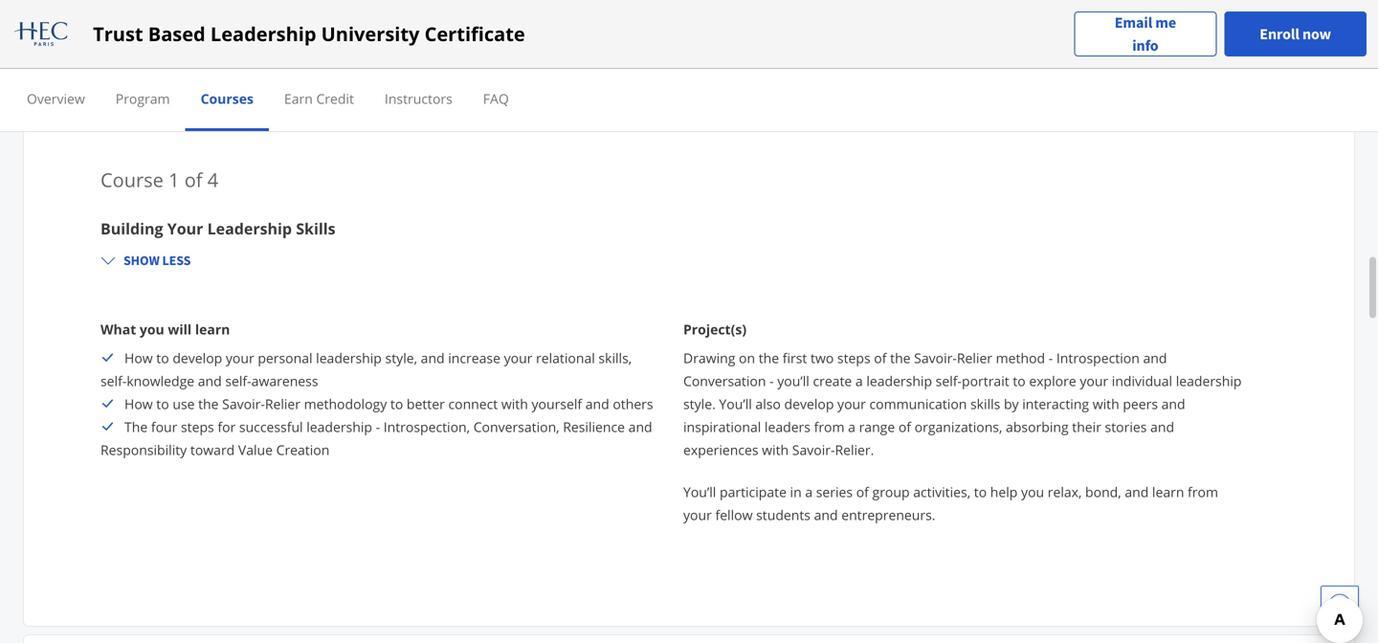 Task type: describe. For each thing, give the bounding box(es) containing it.
how for how to use the savoir-relier methodology to better connect with yourself and others
[[124, 395, 153, 413]]

responsibility
[[100, 441, 187, 459]]

skills
[[296, 218, 335, 239]]

earn credit
[[284, 89, 354, 108]]

steps inside drawing on the first two steps of the savoir-relier method - introspection and conversation - you'll create a leadership self-portrait to explore your individual leadership style. you'll also develop your communication skills by interacting with peers and inspirational leaders from a range of organizations, absorbing their stories and experiences with savoir-relier.
[[837, 349, 871, 367]]

based
[[148, 21, 205, 47]]

show less
[[123, 252, 191, 269]]

to inside drawing on the first two steps of the savoir-relier method - introspection and conversation - you'll create a leadership self-portrait to explore your individual leadership style. you'll also develop your communication skills by interacting with peers and inspirational leaders from a range of organizations, absorbing their stories and experiences with savoir-relier.
[[1013, 372, 1026, 390]]

2 horizontal spatial the
[[890, 349, 911, 367]]

fellow
[[715, 506, 753, 524]]

knowledge
[[127, 372, 194, 390]]

certificate menu element
[[11, 69, 1367, 131]]

develop inside drawing on the first two steps of the savoir-relier method - introspection and conversation - you'll create a leadership self-portrait to explore your individual leadership style. you'll also develop your communication skills by interacting with peers and inspirational leaders from a range of organizations, absorbing their stories and experiences with savoir-relier.
[[784, 395, 834, 413]]

how to develop your personal leadership style, and increase your relational skills, self-knowledge and self-awareness
[[100, 349, 632, 390]]

info
[[1132, 36, 1159, 55]]

a inside you'll participate in a series of group activities, to help you relax, bond, and learn from your fellow students and entrepreneurs.
[[805, 483, 813, 501]]

and right bond,
[[1125, 483, 1149, 501]]

show
[[123, 252, 160, 269]]

toward
[[190, 441, 235, 459]]

to left use
[[156, 395, 169, 413]]

activities,
[[913, 483, 971, 501]]

increase
[[448, 349, 500, 367]]

how to use the savoir-relier methodology to better connect with yourself and others
[[124, 395, 653, 413]]

create
[[813, 372, 852, 390]]

stories
[[1105, 418, 1147, 436]]

group
[[872, 483, 910, 501]]

help
[[990, 483, 1018, 501]]

drawing
[[683, 349, 735, 367]]

to inside you'll participate in a series of group activities, to help you relax, bond, and learn from your fellow students and entrepreneurs.
[[974, 483, 987, 501]]

1 vertical spatial 4
[[207, 167, 218, 193]]

and right peers
[[1161, 395, 1185, 413]]

email me info button
[[1074, 11, 1217, 57]]

courses link
[[201, 89, 254, 108]]

four
[[151, 418, 177, 436]]

instructors link
[[385, 89, 452, 108]]

2 horizontal spatial with
[[1093, 395, 1119, 413]]

email me info
[[1115, 13, 1176, 55]]

enroll now
[[1260, 24, 1331, 44]]

of down communication
[[898, 418, 911, 436]]

and inside the four steps for successful leadership - introspection, conversation, resilience and responsibility toward value creation
[[628, 418, 652, 436]]

absorbing
[[1006, 418, 1069, 436]]

0 horizontal spatial the
[[198, 395, 219, 413]]

experiences
[[683, 441, 758, 459]]

their
[[1072, 418, 1101, 436]]

entrepreneurs.
[[841, 506, 935, 524]]

1 vertical spatial a
[[848, 418, 855, 436]]

0 horizontal spatial relier
[[265, 395, 300, 413]]

leadership inside the four steps for successful leadership - introspection, conversation, resilience and responsibility toward value creation
[[306, 418, 372, 436]]

to left better
[[390, 395, 403, 413]]

leadership right individual
[[1176, 372, 1242, 390]]

also
[[755, 395, 781, 413]]

and up the resilience
[[585, 395, 609, 413]]

drawing on the first two steps of the savoir-relier method - introspection and conversation - you'll create a leadership self-portrait to explore your individual leadership style. you'll also develop your communication skills by interacting with peers and inspirational leaders from a range of organizations, absorbing their stories and experiences with savoir-relier.
[[683, 349, 1242, 459]]

0 horizontal spatial learn
[[195, 320, 230, 338]]

your
[[167, 218, 203, 239]]

your left personal
[[226, 349, 254, 367]]

what
[[100, 320, 136, 338]]

earn
[[284, 89, 313, 108]]

- inside the four steps for successful leadership - introspection, conversation, resilience and responsibility toward value creation
[[376, 418, 380, 436]]

method
[[996, 349, 1045, 367]]

trust based leadership university certificate
[[93, 21, 525, 47]]

connect
[[448, 395, 498, 413]]

this
[[634, 28, 677, 60]]

1 horizontal spatial 4
[[493, 28, 506, 60]]

participate
[[720, 483, 787, 501]]

0 vertical spatial -
[[1049, 349, 1053, 367]]

leaders
[[765, 418, 811, 436]]

how for how to develop your personal leadership style, and increase your relational skills, self-knowledge and self-awareness
[[124, 349, 153, 367]]

leadership inside how to develop your personal leadership style, and increase your relational skills, self-knowledge and self-awareness
[[316, 349, 382, 367]]

and down peers
[[1150, 418, 1174, 436]]

self- inside drawing on the first two steps of the savoir-relier method - introspection and conversation - you'll create a leadership self-portrait to explore your individual leadership style. you'll also develop your communication skills by interacting with peers and inspirational leaders from a range of organizations, absorbing their stories and experiences with savoir-relier.
[[936, 372, 962, 390]]

course 1 of 4
[[100, 167, 218, 193]]

courses
[[201, 89, 254, 108]]

better
[[407, 395, 445, 413]]

0 horizontal spatial with
[[501, 395, 528, 413]]

learn inside you'll participate in a series of group activities, to help you relax, bond, and learn from your fellow students and entrepreneurs.
[[1152, 483, 1184, 501]]

courses
[[512, 28, 600, 60]]

1 vertical spatial -
[[769, 372, 774, 390]]

less
[[162, 252, 191, 269]]

1
[[169, 167, 179, 193]]

students
[[756, 506, 811, 524]]

peers
[[1123, 395, 1158, 413]]

in for a
[[790, 483, 802, 501]]

you'll inside drawing on the first two steps of the savoir-relier method - introspection and conversation - you'll create a leadership self-portrait to explore your individual leadership style. you'll also develop your communication skills by interacting with peers and inspirational leaders from a range of organizations, absorbing their stories and experiences with savoir-relier.
[[719, 395, 752, 413]]

program
[[786, 28, 885, 60]]

your down introspection at the bottom
[[1080, 372, 1108, 390]]

first
[[783, 349, 807, 367]]

conversation,
[[473, 418, 559, 436]]

enroll now button
[[1224, 11, 1367, 56]]

building your leadership skills
[[100, 218, 335, 239]]

develop inside how to develop your personal leadership style, and increase your relational skills, self-knowledge and self-awareness
[[173, 349, 222, 367]]

from inside drawing on the first two steps of the savoir-relier method - introspection and conversation - you'll create a leadership self-portrait to explore your individual leadership style. you'll also develop your communication skills by interacting with peers and inspirational leaders from a range of organizations, absorbing their stories and experiences with savoir-relier.
[[814, 418, 845, 436]]

you'll participate in a series of group activities, to help you relax, bond, and learn from your fellow students and entrepreneurs.
[[683, 483, 1218, 524]]

on
[[739, 349, 755, 367]]

of right two
[[874, 349, 887, 367]]

earn credit link
[[284, 89, 354, 108]]

you'll inside you'll participate in a series of group activities, to help you relax, bond, and learn from your fellow students and entrepreneurs.
[[683, 483, 716, 501]]

skills,
[[599, 349, 632, 367]]

organizations,
[[915, 418, 1002, 436]]

to inside how to develop your personal leadership style, and increase your relational skills, self-knowledge and self-awareness
[[156, 349, 169, 367]]

0 vertical spatial savoir-
[[914, 349, 957, 367]]

the
[[124, 418, 148, 436]]



Task type: vqa. For each thing, say whether or not it's contained in the screenshot.
the 4 to the bottom
yes



Task type: locate. For each thing, give the bounding box(es) containing it.
0 horizontal spatial savoir-
[[222, 395, 265, 413]]

- down how to use the savoir-relier methodology to better connect with yourself and others
[[376, 418, 380, 436]]

- up explore at the bottom right of page
[[1049, 349, 1053, 367]]

how inside how to develop your personal leadership style, and increase your relational skills, self-knowledge and self-awareness
[[124, 349, 153, 367]]

2 vertical spatial savoir-
[[792, 441, 835, 459]]

4 right 1
[[207, 167, 218, 193]]

introspection,
[[383, 418, 470, 436]]

building
[[100, 218, 163, 239]]

learn
[[195, 320, 230, 338], [1152, 483, 1184, 501]]

program
[[116, 89, 170, 108]]

0 vertical spatial a
[[855, 372, 863, 390]]

overview link
[[27, 89, 85, 108]]

1 vertical spatial learn
[[1152, 483, 1184, 501]]

1 horizontal spatial you
[[1021, 483, 1044, 501]]

0 vertical spatial leadership
[[210, 21, 316, 47]]

steps inside the four steps for successful leadership - introspection, conversation, resilience and responsibility toward value creation
[[181, 418, 214, 436]]

overview
[[27, 89, 85, 108]]

relier inside drawing on the first two steps of the savoir-relier method - introspection and conversation - you'll create a leadership self-portrait to explore your individual leadership style. you'll also develop your communication skills by interacting with peers and inspirational leaders from a range of organizations, absorbing their stories and experiences with savoir-relier.
[[957, 349, 992, 367]]

and up individual
[[1143, 349, 1167, 367]]

with up conversation,
[[501, 395, 528, 413]]

1 horizontal spatial steps
[[837, 349, 871, 367]]

2 self- from the left
[[225, 372, 251, 390]]

and down series
[[814, 506, 838, 524]]

0 vertical spatial develop
[[173, 349, 222, 367]]

you'll up the fellow
[[683, 483, 716, 501]]

learn right bond,
[[1152, 483, 1184, 501]]

in inside you'll participate in a series of group activities, to help you relax, bond, and learn from your fellow students and entrepreneurs.
[[790, 483, 802, 501]]

0 horizontal spatial you
[[140, 320, 164, 338]]

program link
[[116, 89, 170, 108]]

inspirational
[[683, 418, 761, 436]]

and up for
[[198, 372, 222, 390]]

1 vertical spatial relier
[[265, 395, 300, 413]]

a right create
[[855, 372, 863, 390]]

range
[[859, 418, 895, 436]]

0 vertical spatial you'll
[[719, 395, 752, 413]]

leadership right your
[[207, 218, 292, 239]]

style.
[[683, 395, 716, 413]]

1 how from the top
[[124, 349, 153, 367]]

bond,
[[1085, 483, 1121, 501]]

explore
[[1029, 372, 1076, 390]]

0 horizontal spatial in
[[606, 28, 628, 60]]

leadership up "earn"
[[210, 21, 316, 47]]

help center image
[[1328, 593, 1351, 616]]

0 horizontal spatial steps
[[181, 418, 214, 436]]

0 horizontal spatial 4
[[207, 167, 218, 193]]

in for this
[[606, 28, 628, 60]]

by
[[1004, 395, 1019, 413]]

from inside you'll participate in a series of group activities, to help you relax, bond, and learn from your fellow students and entrepreneurs.
[[1188, 483, 1218, 501]]

project(s)
[[683, 320, 747, 338]]

hec paris image
[[11, 19, 70, 49]]

your inside you'll participate in a series of group activities, to help you relax, bond, and learn from your fellow students and entrepreneurs.
[[683, 506, 712, 524]]

leadership for based
[[210, 21, 316, 47]]

you inside you'll participate in a series of group activities, to help you relax, bond, and learn from your fellow students and entrepreneurs.
[[1021, 483, 1044, 501]]

1 vertical spatial leadership
[[207, 218, 292, 239]]

1 horizontal spatial -
[[769, 372, 774, 390]]

1 self- from the left
[[100, 372, 127, 390]]

1 horizontal spatial in
[[790, 483, 802, 501]]

0 horizontal spatial you'll
[[683, 483, 716, 501]]

enroll
[[1260, 24, 1299, 44]]

trust
[[93, 21, 143, 47]]

4 courses in this 4-month program
[[493, 28, 885, 60]]

1 vertical spatial in
[[790, 483, 802, 501]]

leadership
[[316, 349, 382, 367], [866, 372, 932, 390], [1176, 372, 1242, 390], [306, 418, 372, 436]]

resilience
[[563, 418, 625, 436]]

0 vertical spatial 4
[[493, 28, 506, 60]]

instructors
[[385, 89, 452, 108]]

the right use
[[198, 395, 219, 413]]

to left help
[[974, 483, 987, 501]]

steps up create
[[837, 349, 871, 367]]

savoir- up for
[[222, 395, 265, 413]]

conversation
[[683, 372, 766, 390]]

1 horizontal spatial the
[[759, 349, 779, 367]]

a
[[855, 372, 863, 390], [848, 418, 855, 436], [805, 483, 813, 501]]

0 vertical spatial from
[[814, 418, 845, 436]]

steps
[[837, 349, 871, 367], [181, 418, 214, 436]]

relier.
[[835, 441, 874, 459]]

0 vertical spatial learn
[[195, 320, 230, 338]]

introspection
[[1056, 349, 1140, 367]]

relier
[[957, 349, 992, 367], [265, 395, 300, 413]]

steps down use
[[181, 418, 214, 436]]

- left you'll
[[769, 372, 774, 390]]

faq
[[483, 89, 509, 108]]

the four steps for successful leadership - introspection, conversation, resilience and responsibility toward value creation
[[100, 418, 652, 459]]

1 horizontal spatial savoir-
[[792, 441, 835, 459]]

faq link
[[483, 89, 509, 108]]

a left series
[[805, 483, 813, 501]]

value
[[238, 441, 273, 459]]

creation
[[276, 441, 330, 459]]

1 vertical spatial steps
[[181, 418, 214, 436]]

2 horizontal spatial savoir-
[[914, 349, 957, 367]]

relier down awareness
[[265, 395, 300, 413]]

develop down will
[[173, 349, 222, 367]]

you'll
[[777, 372, 809, 390]]

self- up communication
[[936, 372, 962, 390]]

self- up 'the'
[[100, 372, 127, 390]]

you right help
[[1021, 483, 1044, 501]]

savoir- up communication
[[914, 349, 957, 367]]

0 vertical spatial steps
[[837, 349, 871, 367]]

communication
[[869, 395, 967, 413]]

4
[[493, 28, 506, 60], [207, 167, 218, 193]]

0 vertical spatial how
[[124, 349, 153, 367]]

of right series
[[856, 483, 869, 501]]

your right "increase"
[[504, 349, 532, 367]]

methodology
[[304, 395, 387, 413]]

you'll down conversation
[[719, 395, 752, 413]]

1 vertical spatial how
[[124, 395, 153, 413]]

2 vertical spatial -
[[376, 418, 380, 436]]

now
[[1302, 24, 1331, 44]]

the right on at bottom
[[759, 349, 779, 367]]

0 horizontal spatial from
[[814, 418, 845, 436]]

to down method
[[1013, 372, 1026, 390]]

credit
[[316, 89, 354, 108]]

course
[[100, 167, 164, 193]]

a up relier.
[[848, 418, 855, 436]]

1 horizontal spatial you'll
[[719, 395, 752, 413]]

university
[[321, 21, 420, 47]]

individual
[[1112, 372, 1172, 390]]

leadership up communication
[[866, 372, 932, 390]]

1 horizontal spatial with
[[762, 441, 789, 459]]

3 self- from the left
[[936, 372, 962, 390]]

style,
[[385, 349, 417, 367]]

with
[[501, 395, 528, 413], [1093, 395, 1119, 413], [762, 441, 789, 459]]

1 vertical spatial savoir-
[[222, 395, 265, 413]]

relational
[[536, 349, 595, 367]]

1 vertical spatial develop
[[784, 395, 834, 413]]

with down the leaders on the bottom right of the page
[[762, 441, 789, 459]]

1 vertical spatial from
[[1188, 483, 1218, 501]]

you left will
[[140, 320, 164, 338]]

skills
[[970, 395, 1000, 413]]

savoir-
[[914, 349, 957, 367], [222, 395, 265, 413], [792, 441, 835, 459]]

2 how from the top
[[124, 395, 153, 413]]

how
[[124, 349, 153, 367], [124, 395, 153, 413]]

for
[[218, 418, 236, 436]]

of inside you'll participate in a series of group activities, to help you relax, bond, and learn from your fellow students and entrepreneurs.
[[856, 483, 869, 501]]

1 horizontal spatial from
[[1188, 483, 1218, 501]]

the
[[759, 349, 779, 367], [890, 349, 911, 367], [198, 395, 219, 413]]

leadership for your
[[207, 218, 292, 239]]

leadership up methodology
[[316, 349, 382, 367]]

1 vertical spatial you
[[1021, 483, 1044, 501]]

your left the fellow
[[683, 506, 712, 524]]

and
[[421, 349, 445, 367], [1143, 349, 1167, 367], [198, 372, 222, 390], [585, 395, 609, 413], [1161, 395, 1185, 413], [628, 418, 652, 436], [1150, 418, 1174, 436], [1125, 483, 1149, 501], [814, 506, 838, 524]]

series
[[816, 483, 853, 501]]

how up knowledge
[[124, 349, 153, 367]]

to up knowledge
[[156, 349, 169, 367]]

1 horizontal spatial self-
[[225, 372, 251, 390]]

0 horizontal spatial -
[[376, 418, 380, 436]]

1 horizontal spatial relier
[[957, 349, 992, 367]]

2 horizontal spatial -
[[1049, 349, 1053, 367]]

in left this
[[606, 28, 628, 60]]

the up communication
[[890, 349, 911, 367]]

relax,
[[1048, 483, 1082, 501]]

0 horizontal spatial develop
[[173, 349, 222, 367]]

you
[[140, 320, 164, 338], [1021, 483, 1044, 501]]

with up their
[[1093, 395, 1119, 413]]

yourself
[[532, 395, 582, 413]]

0 vertical spatial in
[[606, 28, 628, 60]]

4 up faq
[[493, 28, 506, 60]]

others
[[613, 395, 653, 413]]

relier up the portrait on the right of the page
[[957, 349, 992, 367]]

month
[[704, 28, 781, 60]]

4-
[[683, 28, 704, 60]]

savoir- down the leaders on the bottom right of the page
[[792, 441, 835, 459]]

and down the others on the left bottom
[[628, 418, 652, 436]]

of right 1
[[184, 167, 202, 193]]

awareness
[[251, 372, 318, 390]]

two
[[811, 349, 834, 367]]

interacting
[[1022, 395, 1089, 413]]

leadership down methodology
[[306, 418, 372, 436]]

me
[[1155, 13, 1176, 32]]

leadership
[[210, 21, 316, 47], [207, 218, 292, 239]]

in
[[606, 28, 628, 60], [790, 483, 802, 501]]

what you will learn
[[100, 320, 230, 338]]

2 horizontal spatial self-
[[936, 372, 962, 390]]

your down create
[[837, 395, 866, 413]]

how up 'the'
[[124, 395, 153, 413]]

certificate
[[425, 21, 525, 47]]

develop down you'll
[[784, 395, 834, 413]]

email
[[1115, 13, 1152, 32]]

self- up for
[[225, 372, 251, 390]]

0 horizontal spatial self-
[[100, 372, 127, 390]]

successful
[[239, 418, 303, 436]]

learn right will
[[195, 320, 230, 338]]

in up students
[[790, 483, 802, 501]]

develop
[[173, 349, 222, 367], [784, 395, 834, 413]]

0 vertical spatial relier
[[957, 349, 992, 367]]

2 vertical spatial a
[[805, 483, 813, 501]]

1 vertical spatial you'll
[[683, 483, 716, 501]]

self-
[[100, 372, 127, 390], [225, 372, 251, 390], [936, 372, 962, 390]]

0 vertical spatial you
[[140, 320, 164, 338]]

to
[[156, 349, 169, 367], [1013, 372, 1026, 390], [156, 395, 169, 413], [390, 395, 403, 413], [974, 483, 987, 501]]

1 horizontal spatial learn
[[1152, 483, 1184, 501]]

1 horizontal spatial develop
[[784, 395, 834, 413]]

and right style,
[[421, 349, 445, 367]]

your
[[226, 349, 254, 367], [504, 349, 532, 367], [1080, 372, 1108, 390], [837, 395, 866, 413], [683, 506, 712, 524]]



